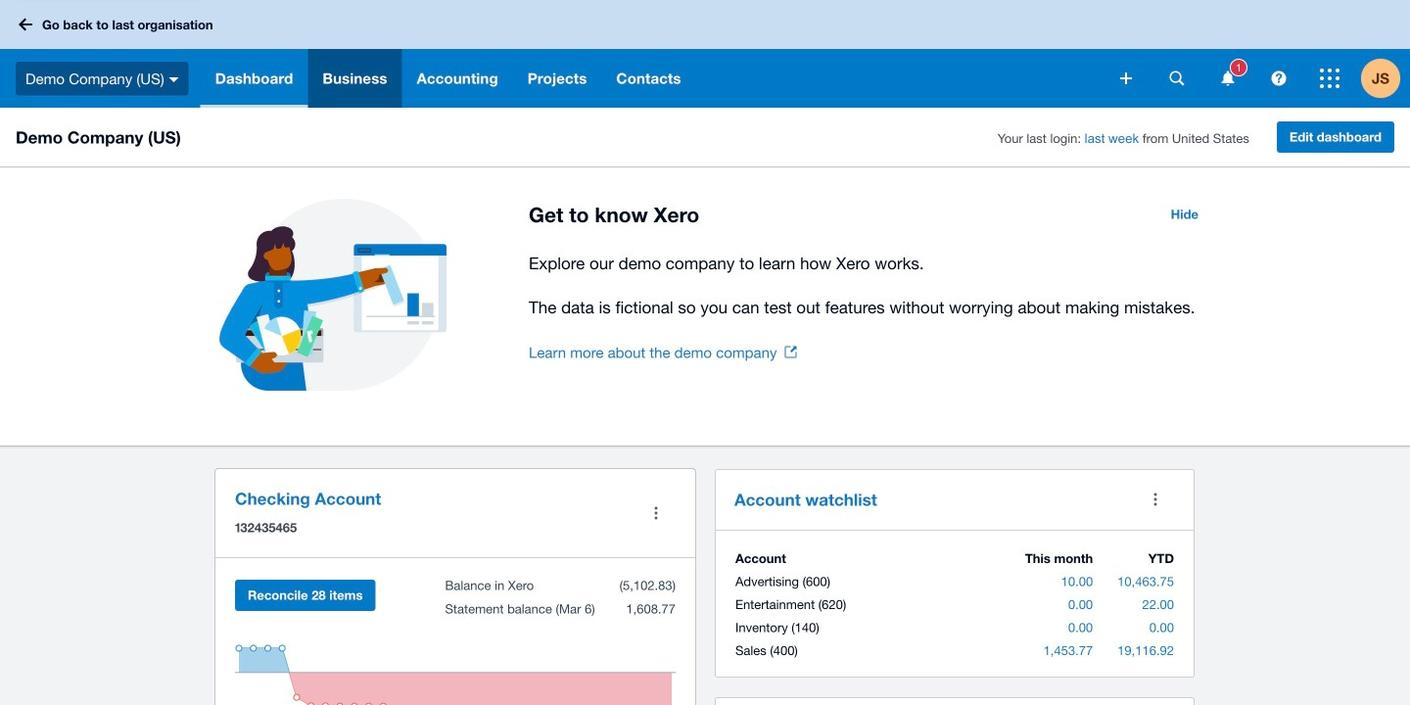 Task type: vqa. For each thing, say whether or not it's contained in the screenshot.
Accounts Watchlist Options image
no



Task type: locate. For each thing, give the bounding box(es) containing it.
svg image
[[19, 18, 32, 31], [1321, 69, 1340, 88], [1170, 71, 1185, 86], [1222, 71, 1235, 86], [1272, 71, 1287, 86], [169, 77, 179, 82]]

banner
[[0, 0, 1411, 108]]

svg image
[[1121, 73, 1133, 84]]

intro banner body element
[[529, 250, 1211, 321]]

manage menu toggle image
[[637, 494, 676, 533]]



